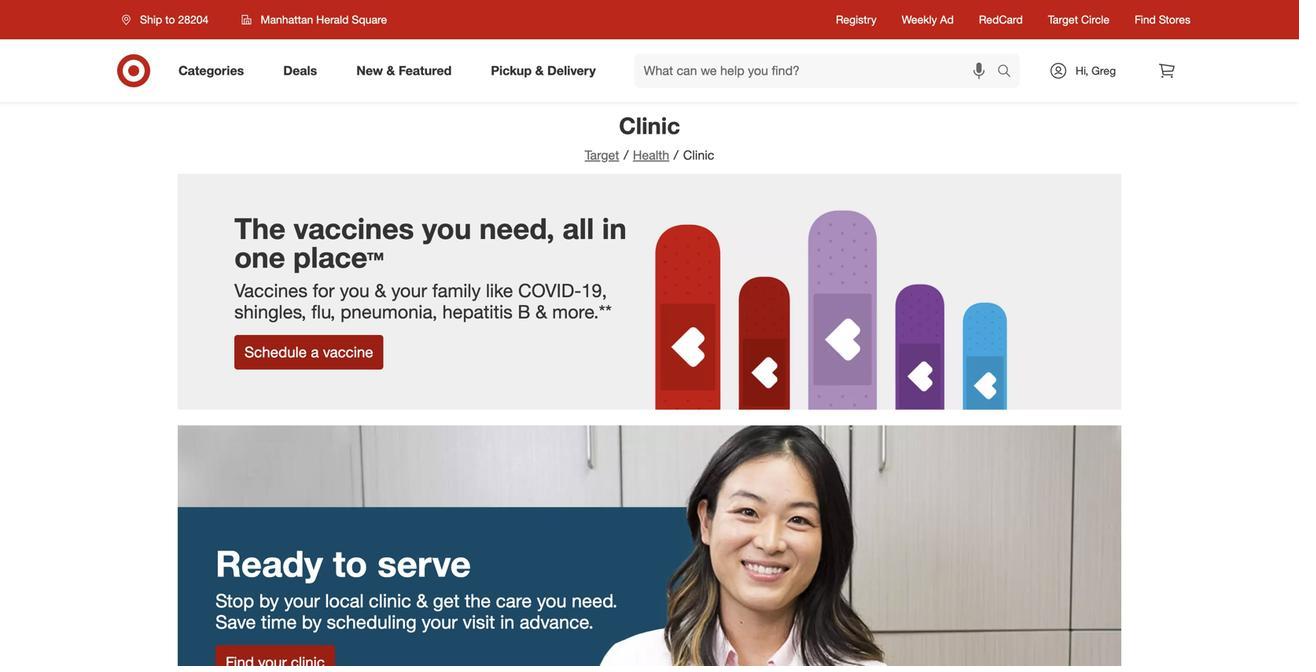 Task type: vqa. For each thing, say whether or not it's contained in the screenshot.
the "Harry's Holiday Gift Set for Men — Black Metallic Handle + 2ct Razor Blade Cartridges + Travel Bla" link
no



Task type: describe. For each thing, give the bounding box(es) containing it.
visit
[[463, 611, 495, 633]]

serve
[[378, 542, 471, 586]]

schedule a vaccine
[[245, 343, 373, 361]]

0 vertical spatial you
[[422, 211, 472, 246]]

health link
[[633, 147, 670, 163]]

hepatitis
[[443, 301, 513, 323]]

greg
[[1092, 64, 1116, 77]]

ship to 28204
[[140, 13, 209, 26]]

new & featured
[[357, 63, 452, 78]]

0 horizontal spatial by
[[259, 590, 279, 612]]

19,
[[582, 279, 607, 302]]

you inside ready to serve stop by your local clinic & get the care you need. save time by scheduling your visit in advance.
[[537, 590, 567, 612]]

vaccines
[[234, 279, 308, 302]]

all
[[563, 211, 594, 246]]

registry
[[836, 13, 877, 26]]

a
[[311, 343, 319, 361]]

save
[[216, 611, 256, 633]]

ready to serve stop by your local clinic & get the care you need. save time by scheduling your visit in advance.
[[216, 542, 618, 633]]

find
[[1135, 13, 1156, 26]]

& right the b
[[536, 301, 547, 323]]

time
[[261, 611, 297, 633]]

scheduling
[[327, 611, 417, 633]]

hi, greg
[[1076, 64, 1116, 77]]

shingles,
[[234, 301, 306, 323]]

search
[[990, 65, 1028, 80]]

registry link
[[836, 12, 877, 28]]

your inside the vaccines you need, all in one place™ vaccines for you & your family like covid-19, shingles, flu, pneumonia, hepatitis b & more.**
[[391, 279, 427, 302]]

redcard
[[979, 13, 1023, 26]]

in inside ready to serve stop by your local clinic & get the care you need. save time by scheduling your visit in advance.
[[500, 611, 515, 633]]

What can we help you find? suggestions appear below search field
[[635, 53, 1001, 88]]

& inside ready to serve stop by your local clinic & get the care you need. save time by scheduling your visit in advance.
[[416, 590, 428, 612]]

0 horizontal spatial clinic
[[619, 112, 680, 140]]

target link
[[585, 147, 619, 163]]

ship to 28204 button
[[112, 6, 225, 34]]

search button
[[990, 53, 1028, 91]]

target for target
[[585, 147, 619, 163]]

the
[[234, 211, 286, 246]]

b
[[518, 301, 531, 323]]

find stores
[[1135, 13, 1191, 26]]

find stores link
[[1135, 12, 1191, 28]]

& down place™
[[375, 279, 386, 302]]

target circle
[[1048, 13, 1110, 26]]

featured
[[399, 63, 452, 78]]

ready
[[216, 542, 323, 586]]

health
[[633, 147, 670, 163]]

flu,
[[312, 301, 335, 323]]

deals link
[[270, 53, 337, 88]]

circle
[[1082, 13, 1110, 26]]

need.
[[572, 590, 618, 612]]

hi,
[[1076, 64, 1089, 77]]

the vaccines you need, all in one place™ vaccines for you & your family like covid-19, shingles, flu, pneumonia, hepatitis b & more.**
[[234, 211, 627, 323]]

like
[[486, 279, 513, 302]]



Task type: locate. For each thing, give the bounding box(es) containing it.
by right time
[[302, 611, 322, 633]]

target
[[1048, 13, 1079, 26], [585, 147, 619, 163]]

you right for
[[340, 279, 370, 302]]

0 vertical spatial in
[[602, 211, 627, 246]]

target for target circle
[[1048, 13, 1079, 26]]

local
[[325, 590, 364, 612]]

your
[[391, 279, 427, 302], [284, 590, 320, 612], [422, 611, 458, 633]]

you right care
[[537, 590, 567, 612]]

in
[[602, 211, 627, 246], [500, 611, 515, 633]]

one
[[234, 240, 285, 275]]

pickup & delivery
[[491, 63, 596, 78]]

categories link
[[165, 53, 264, 88]]

1 horizontal spatial in
[[602, 211, 627, 246]]

to right ship
[[165, 13, 175, 26]]

clinic right health link
[[683, 147, 715, 163]]

& right new
[[387, 63, 395, 78]]

1 horizontal spatial to
[[333, 542, 368, 586]]

for
[[313, 279, 335, 302]]

categories
[[179, 63, 244, 78]]

vaccines
[[294, 211, 414, 246]]

you
[[422, 211, 472, 246], [340, 279, 370, 302], [537, 590, 567, 612]]

stores
[[1159, 13, 1191, 26]]

manhattan
[[261, 13, 313, 26]]

to for ready
[[333, 542, 368, 586]]

weekly ad link
[[902, 12, 954, 28]]

& right pickup
[[535, 63, 544, 78]]

& inside the pickup & delivery link
[[535, 63, 544, 78]]

1 vertical spatial you
[[340, 279, 370, 302]]

pickup
[[491, 63, 532, 78]]

to for ship
[[165, 13, 175, 26]]

by right stop
[[259, 590, 279, 612]]

target inside target circle link
[[1048, 13, 1079, 26]]

& inside the new & featured link
[[387, 63, 395, 78]]

care
[[496, 590, 532, 612]]

clinic
[[369, 590, 411, 612]]

to inside ready to serve stop by your local clinic & get the care you need. save time by scheduling your visit in advance.
[[333, 542, 368, 586]]

1 horizontal spatial by
[[302, 611, 322, 633]]

1 horizontal spatial clinic
[[683, 147, 715, 163]]

schedule a vaccine link
[[234, 335, 384, 370]]

new & featured link
[[343, 53, 471, 88]]

0 horizontal spatial to
[[165, 13, 175, 26]]

new
[[357, 63, 383, 78]]

0 vertical spatial target
[[1048, 13, 1079, 26]]

in right the all
[[602, 211, 627, 246]]

deals
[[283, 63, 317, 78]]

pickup & delivery link
[[478, 53, 616, 88]]

square
[[352, 13, 387, 26]]

1 vertical spatial clinic
[[683, 147, 715, 163]]

stop
[[216, 590, 254, 612]]

1 horizontal spatial target
[[1048, 13, 1079, 26]]

2 vertical spatial you
[[537, 590, 567, 612]]

place™
[[293, 240, 384, 275]]

your left the local
[[284, 590, 320, 612]]

pneumonia,
[[341, 301, 437, 323]]

get
[[433, 590, 460, 612]]

target circle link
[[1048, 12, 1110, 28]]

0 horizontal spatial you
[[340, 279, 370, 302]]

ad
[[940, 13, 954, 26]]

weekly ad
[[902, 13, 954, 26]]

1 vertical spatial in
[[500, 611, 515, 633]]

you up family
[[422, 211, 472, 246]]

2 horizontal spatial you
[[537, 590, 567, 612]]

to inside dropdown button
[[165, 13, 175, 26]]

vaccine
[[323, 343, 373, 361]]

weekly
[[902, 13, 937, 26]]

your left family
[[391, 279, 427, 302]]

28204
[[178, 13, 209, 26]]

in right visit
[[500, 611, 515, 633]]

1 vertical spatial to
[[333, 542, 368, 586]]

to up the local
[[333, 542, 368, 586]]

clinic
[[619, 112, 680, 140], [683, 147, 715, 163]]

0 vertical spatial clinic
[[619, 112, 680, 140]]

manhattan herald square button
[[232, 6, 397, 34]]

by
[[259, 590, 279, 612], [302, 611, 322, 633]]

clinic up health
[[619, 112, 680, 140]]

redcard link
[[979, 12, 1023, 28]]

herald
[[316, 13, 349, 26]]

&
[[387, 63, 395, 78], [535, 63, 544, 78], [375, 279, 386, 302], [536, 301, 547, 323], [416, 590, 428, 612]]

1 vertical spatial target
[[585, 147, 619, 163]]

delivery
[[548, 63, 596, 78]]

target left health link
[[585, 147, 619, 163]]

manhattan herald square
[[261, 13, 387, 26]]

need,
[[480, 211, 555, 246]]

the
[[465, 590, 491, 612]]

your left visit
[[422, 611, 458, 633]]

family
[[432, 279, 481, 302]]

schedule
[[245, 343, 307, 361]]

& left get at bottom left
[[416, 590, 428, 612]]

in inside the vaccines you need, all in one place™ vaccines for you & your family like covid-19, shingles, flu, pneumonia, hepatitis b & more.**
[[602, 211, 627, 246]]

to
[[165, 13, 175, 26], [333, 542, 368, 586]]

covid-
[[518, 279, 582, 302]]

more.**
[[552, 301, 612, 323]]

target left circle
[[1048, 13, 1079, 26]]

0 horizontal spatial target
[[585, 147, 619, 163]]

1 horizontal spatial you
[[422, 211, 472, 246]]

ship
[[140, 13, 162, 26]]

0 vertical spatial to
[[165, 13, 175, 26]]

0 horizontal spatial in
[[500, 611, 515, 633]]

advance.
[[520, 611, 594, 633]]



